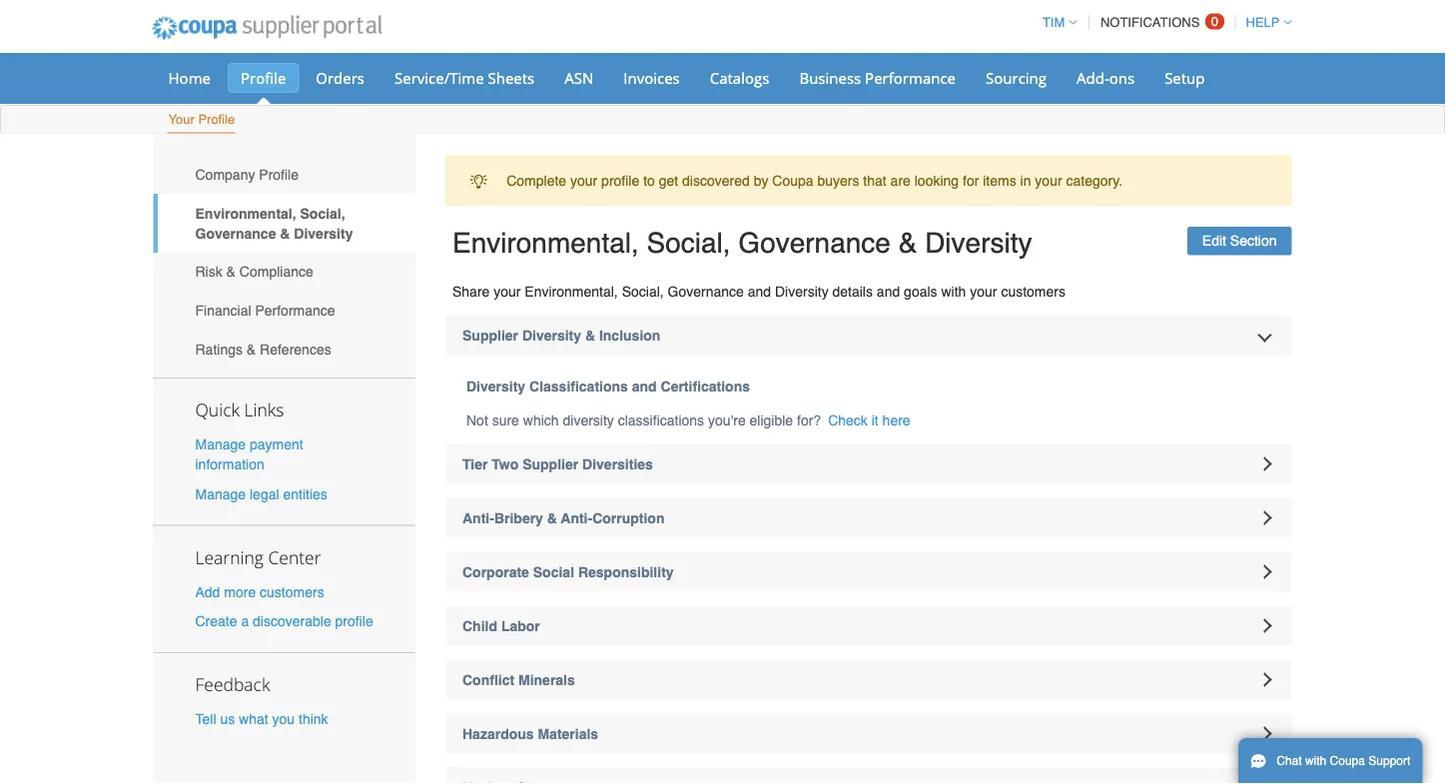 Task type: locate. For each thing, give the bounding box(es) containing it.
tier two supplier diversities heading
[[445, 444, 1292, 484]]

chat with coupa support
[[1277, 754, 1411, 768]]

social, down get
[[647, 227, 731, 259]]

a
[[241, 613, 249, 629]]

1 horizontal spatial profile
[[601, 173, 640, 188]]

corporate social responsibility heading
[[445, 552, 1292, 592]]

child labor button
[[445, 606, 1292, 646]]

child
[[462, 618, 497, 634]]

profile
[[241, 67, 286, 88], [198, 112, 235, 127], [259, 167, 299, 183]]

manage legal entities
[[195, 486, 327, 502]]

manage legal entities link
[[195, 486, 327, 502]]

business
[[799, 67, 861, 88]]

environmental, social, governance & diversity
[[195, 205, 353, 241], [452, 227, 1032, 259]]

environmental, inside environmental, social, governance & diversity
[[195, 205, 296, 221]]

0 vertical spatial customers
[[1001, 283, 1066, 299]]

1 vertical spatial customers
[[260, 584, 324, 600]]

& right risk
[[226, 264, 236, 280]]

tell us what you think
[[195, 711, 328, 727]]

risk
[[195, 264, 222, 280]]

tim
[[1043, 15, 1065, 30]]

governance
[[195, 225, 276, 241], [739, 227, 891, 259], [668, 283, 744, 299]]

profile left to at top left
[[601, 173, 640, 188]]

sourcing link
[[973, 63, 1060, 93]]

2 vertical spatial profile
[[259, 167, 299, 183]]

add-
[[1077, 67, 1109, 88]]

supplier down share
[[462, 327, 518, 343]]

and
[[748, 283, 771, 299], [877, 283, 900, 299], [632, 378, 657, 394]]

1 vertical spatial profile
[[335, 613, 373, 629]]

diversity up risk & compliance link
[[294, 225, 353, 241]]

check it here link
[[828, 410, 911, 430]]

which
[[523, 412, 559, 428]]

feedback
[[195, 672, 270, 696]]

here
[[883, 412, 911, 428]]

& right ratings
[[247, 341, 256, 357]]

manage
[[195, 437, 246, 453], [195, 486, 246, 502]]

& up risk & compliance link
[[280, 225, 290, 241]]

1 horizontal spatial anti-
[[561, 510, 592, 526]]

tell
[[195, 711, 216, 727]]

with
[[941, 283, 966, 299], [1305, 754, 1327, 768]]

conflict minerals heading
[[445, 660, 1292, 700]]

supplier diversity & inclusion button
[[445, 315, 1292, 355]]

0 horizontal spatial and
[[632, 378, 657, 394]]

1 anti- from the left
[[462, 510, 494, 526]]

& inside environmental, social, governance & diversity
[[280, 225, 290, 241]]

0 horizontal spatial customers
[[260, 584, 324, 600]]

business performance link
[[787, 63, 969, 93]]

0 vertical spatial with
[[941, 283, 966, 299]]

profile link
[[228, 63, 299, 93]]

0 horizontal spatial performance
[[255, 302, 335, 318]]

1 horizontal spatial coupa
[[1330, 754, 1365, 768]]

diversity up classifications
[[522, 327, 581, 343]]

1 horizontal spatial with
[[1305, 754, 1327, 768]]

hazardous materials button
[[445, 714, 1292, 754]]

think
[[299, 711, 328, 727]]

profile
[[601, 173, 640, 188], [335, 613, 373, 629]]

coupa right by
[[772, 173, 814, 188]]

environmental, down company profile
[[195, 205, 296, 221]]

entities
[[283, 486, 327, 502]]

environmental, social, governance & diversity up compliance
[[195, 205, 353, 241]]

0 horizontal spatial supplier
[[462, 327, 518, 343]]

0 vertical spatial supplier
[[462, 327, 518, 343]]

add-ons
[[1077, 67, 1135, 88]]

profile right the discoverable
[[335, 613, 373, 629]]

catalogs link
[[697, 63, 783, 93]]

eligible
[[750, 412, 793, 428]]

you're
[[708, 412, 746, 428]]

& right bribery
[[547, 510, 557, 526]]

1 horizontal spatial performance
[[865, 67, 956, 88]]

anti-
[[462, 510, 494, 526], [561, 510, 592, 526]]

complete your profile to get discovered by coupa buyers that are looking for items in your category. alert
[[445, 155, 1292, 206]]

discovered
[[682, 173, 750, 188]]

payment
[[250, 437, 303, 453]]

1 vertical spatial manage
[[195, 486, 246, 502]]

0 horizontal spatial anti-
[[462, 510, 494, 526]]

1 vertical spatial coupa
[[1330, 754, 1365, 768]]

category.
[[1066, 173, 1123, 188]]

complete
[[507, 173, 566, 188]]

profile right your
[[198, 112, 235, 127]]

supplier inside heading
[[523, 456, 579, 472]]

0 vertical spatial profile
[[241, 67, 286, 88]]

supplier down which
[[523, 456, 579, 472]]

0 vertical spatial environmental,
[[195, 205, 296, 221]]

anti- up corporate social responsibility
[[561, 510, 592, 526]]

profile down coupa supplier portal image on the top of page
[[241, 67, 286, 88]]

tier two supplier diversities button
[[445, 444, 1292, 484]]

notifications 0
[[1101, 14, 1219, 30]]

and up classifications
[[632, 378, 657, 394]]

social, down company profile link on the top
[[300, 205, 345, 221]]

legal
[[250, 486, 279, 502]]

& up goals
[[899, 227, 917, 259]]

company
[[195, 167, 255, 183]]

2 vertical spatial environmental,
[[525, 283, 618, 299]]

your right share
[[494, 283, 521, 299]]

performance right business
[[865, 67, 956, 88]]

not
[[466, 412, 488, 428]]

two
[[492, 456, 519, 472]]

2 horizontal spatial and
[[877, 283, 900, 299]]

0 horizontal spatial coupa
[[772, 173, 814, 188]]

with right chat
[[1305, 754, 1327, 768]]

2 manage from the top
[[195, 486, 246, 502]]

1 horizontal spatial supplier
[[523, 456, 579, 472]]

quick links
[[195, 398, 284, 422]]

that
[[863, 173, 887, 188]]

coupa
[[772, 173, 814, 188], [1330, 754, 1365, 768]]

links
[[244, 398, 284, 422]]

ratings & references link
[[153, 330, 416, 368]]

and left goals
[[877, 283, 900, 299]]

1 vertical spatial supplier
[[523, 456, 579, 472]]

share your environmental, social, governance and diversity details and goals with your customers
[[452, 283, 1066, 299]]

1 vertical spatial environmental,
[[452, 227, 639, 259]]

diversity
[[563, 412, 614, 428]]

0 vertical spatial social,
[[300, 205, 345, 221]]

anti- down tier
[[462, 510, 494, 526]]

profile for company profile
[[259, 167, 299, 183]]

manage up the "information"
[[195, 437, 246, 453]]

by
[[754, 173, 769, 188]]

looking
[[915, 173, 959, 188]]

environmental, social, governance & diversity link
[[153, 194, 416, 253]]

0 vertical spatial profile
[[601, 173, 640, 188]]

2 vertical spatial social,
[[622, 283, 664, 299]]

invoices
[[624, 67, 680, 88]]

1 horizontal spatial and
[[748, 283, 771, 299]]

supplier diversity & inclusion
[[462, 327, 661, 343]]

0 horizontal spatial with
[[941, 283, 966, 299]]

0 vertical spatial performance
[[865, 67, 956, 88]]

navigation
[[1034, 3, 1292, 42]]

your
[[570, 173, 598, 188], [1035, 173, 1062, 188], [494, 283, 521, 299], [970, 283, 997, 299]]

manage inside manage payment information
[[195, 437, 246, 453]]

certifications
[[661, 378, 750, 394]]

governance up details
[[739, 227, 891, 259]]

details
[[833, 283, 873, 299]]

complete your profile to get discovered by coupa buyers that are looking for items in your category.
[[507, 173, 1123, 188]]

check
[[828, 412, 868, 428]]

section
[[1230, 233, 1277, 249]]

responsibility
[[578, 564, 674, 580]]

invoices link
[[611, 63, 693, 93]]

financial performance
[[195, 302, 335, 318]]

performance up references in the left top of the page
[[255, 302, 335, 318]]

governance up risk & compliance
[[195, 225, 276, 241]]

references
[[260, 341, 331, 357]]

environmental, up supplier diversity & inclusion
[[525, 283, 618, 299]]

setup
[[1165, 67, 1205, 88]]

diversity inside dropdown button
[[522, 327, 581, 343]]

profile up environmental, social, governance & diversity link
[[259, 167, 299, 183]]

manage down the "information"
[[195, 486, 246, 502]]

1 vertical spatial profile
[[198, 112, 235, 127]]

and left details
[[748, 283, 771, 299]]

your profile link
[[167, 107, 236, 133]]

heading
[[445, 768, 1292, 784]]

0 vertical spatial manage
[[195, 437, 246, 453]]

environmental, down complete
[[452, 227, 639, 259]]

environmental, social, governance & diversity up share your environmental, social, governance and diversity details and goals with your customers
[[452, 227, 1032, 259]]

1 vertical spatial performance
[[255, 302, 335, 318]]

& left inclusion
[[585, 327, 595, 343]]

0 vertical spatial coupa
[[772, 173, 814, 188]]

coupa left support
[[1330, 754, 1365, 768]]

your profile
[[168, 112, 235, 127]]

with right goals
[[941, 283, 966, 299]]

1 manage from the top
[[195, 437, 246, 453]]

performance
[[865, 67, 956, 88], [255, 302, 335, 318]]

1 vertical spatial with
[[1305, 754, 1327, 768]]

social, up inclusion
[[622, 283, 664, 299]]



Task type: describe. For each thing, give the bounding box(es) containing it.
risk & compliance
[[195, 264, 313, 280]]

tier two supplier diversities
[[462, 456, 653, 472]]

ratings & references
[[195, 341, 331, 357]]

create a discoverable profile link
[[195, 613, 373, 629]]

you
[[272, 711, 295, 727]]

learning center
[[195, 545, 321, 569]]

items
[[983, 173, 1017, 188]]

social, inside environmental, social, governance & diversity
[[300, 205, 345, 221]]

home
[[168, 67, 211, 88]]

social
[[533, 564, 574, 580]]

diversity left details
[[775, 283, 829, 299]]

diversity classifications and certifications
[[466, 378, 750, 394]]

1 horizontal spatial environmental, social, governance & diversity
[[452, 227, 1032, 259]]

service/time sheets
[[395, 67, 535, 88]]

2 anti- from the left
[[561, 510, 592, 526]]

tell us what you think button
[[195, 709, 328, 729]]

& inside "link"
[[247, 341, 256, 357]]

conflict minerals button
[[445, 660, 1292, 700]]

chat with coupa support button
[[1239, 738, 1423, 784]]

goals
[[904, 283, 938, 299]]

corruption
[[592, 510, 665, 526]]

us
[[220, 711, 235, 727]]

learning
[[195, 545, 264, 569]]

manage for manage payment information
[[195, 437, 246, 453]]

asn link
[[552, 63, 607, 93]]

sourcing
[[986, 67, 1047, 88]]

diversity up sure at left
[[466, 378, 526, 394]]

for
[[963, 173, 979, 188]]

corporate social responsibility button
[[445, 552, 1292, 592]]

edit section
[[1202, 233, 1277, 249]]

chat
[[1277, 754, 1302, 768]]

diversities
[[582, 456, 653, 472]]

add more customers link
[[195, 584, 324, 600]]

financial performance link
[[153, 291, 416, 330]]

orders link
[[303, 63, 378, 93]]

materials
[[538, 726, 598, 742]]

your
[[168, 112, 195, 127]]

create
[[195, 613, 237, 629]]

company profile link
[[153, 155, 416, 194]]

what
[[239, 711, 268, 727]]

not sure which diversity classifications you're eligible for? check it here
[[466, 412, 911, 428]]

your right complete
[[570, 173, 598, 188]]

edit
[[1202, 233, 1227, 249]]

help
[[1246, 15, 1280, 30]]

center
[[268, 545, 321, 569]]

setup link
[[1152, 63, 1218, 93]]

anti-bribery & anti-corruption button
[[445, 498, 1292, 538]]

your right goals
[[970, 283, 997, 299]]

to
[[643, 173, 655, 188]]

inclusion
[[599, 327, 661, 343]]

corporate
[[462, 564, 529, 580]]

bribery
[[494, 510, 543, 526]]

supplier inside heading
[[462, 327, 518, 343]]

& inside heading
[[585, 327, 595, 343]]

discoverable
[[253, 613, 331, 629]]

your right in
[[1035, 173, 1062, 188]]

sheets
[[488, 67, 535, 88]]

support
[[1369, 754, 1411, 768]]

coupa supplier portal image
[[138, 3, 396, 53]]

profile for your profile
[[198, 112, 235, 127]]

diversity inside environmental, social, governance & diversity
[[294, 225, 353, 241]]

navigation containing notifications 0
[[1034, 3, 1292, 42]]

0 horizontal spatial environmental, social, governance & diversity
[[195, 205, 353, 241]]

manage for manage legal entities
[[195, 486, 246, 502]]

0 horizontal spatial profile
[[335, 613, 373, 629]]

coupa inside chat with coupa support button
[[1330, 754, 1365, 768]]

home link
[[155, 63, 224, 93]]

quick
[[195, 398, 240, 422]]

notifications
[[1101, 15, 1200, 30]]

more
[[224, 584, 256, 600]]

share
[[452, 283, 490, 299]]

performance for business performance
[[865, 67, 956, 88]]

supplier diversity & inclusion heading
[[445, 315, 1292, 355]]

service/time
[[395, 67, 484, 88]]

performance for financial performance
[[255, 302, 335, 318]]

child labor heading
[[445, 606, 1292, 646]]

1 vertical spatial social,
[[647, 227, 731, 259]]

edit section link
[[1187, 227, 1292, 255]]

create a discoverable profile
[[195, 613, 373, 629]]

governance inside environmental, social, governance & diversity
[[195, 225, 276, 241]]

coupa inside complete your profile to get discovered by coupa buyers that are looking for items in your category. alert
[[772, 173, 814, 188]]

1 horizontal spatial customers
[[1001, 283, 1066, 299]]

minerals
[[518, 672, 575, 688]]

classifications
[[618, 412, 704, 428]]

manage payment information
[[195, 437, 303, 473]]

ratings
[[195, 341, 243, 357]]

buyers
[[818, 173, 860, 188]]

governance up the 'certifications'
[[668, 283, 744, 299]]

anti-bribery & anti-corruption heading
[[445, 498, 1292, 538]]

with inside button
[[1305, 754, 1327, 768]]

orders
[[316, 67, 365, 88]]

in
[[1020, 173, 1031, 188]]

labor
[[501, 618, 540, 634]]

conflict minerals
[[462, 672, 575, 688]]

0
[[1211, 14, 1219, 29]]

tier
[[462, 456, 488, 472]]

for?
[[797, 412, 821, 428]]

& inside heading
[[547, 510, 557, 526]]

sure
[[492, 412, 519, 428]]

hazardous materials heading
[[445, 714, 1292, 754]]

business performance
[[799, 67, 956, 88]]

add
[[195, 584, 220, 600]]

compliance
[[240, 264, 313, 280]]

profile inside complete your profile to get discovered by coupa buyers that are looking for items in your category. alert
[[601, 173, 640, 188]]

diversity down for
[[925, 227, 1032, 259]]

child labor
[[462, 618, 540, 634]]



Task type: vqa. For each thing, say whether or not it's contained in the screenshot.
Website text field
no



